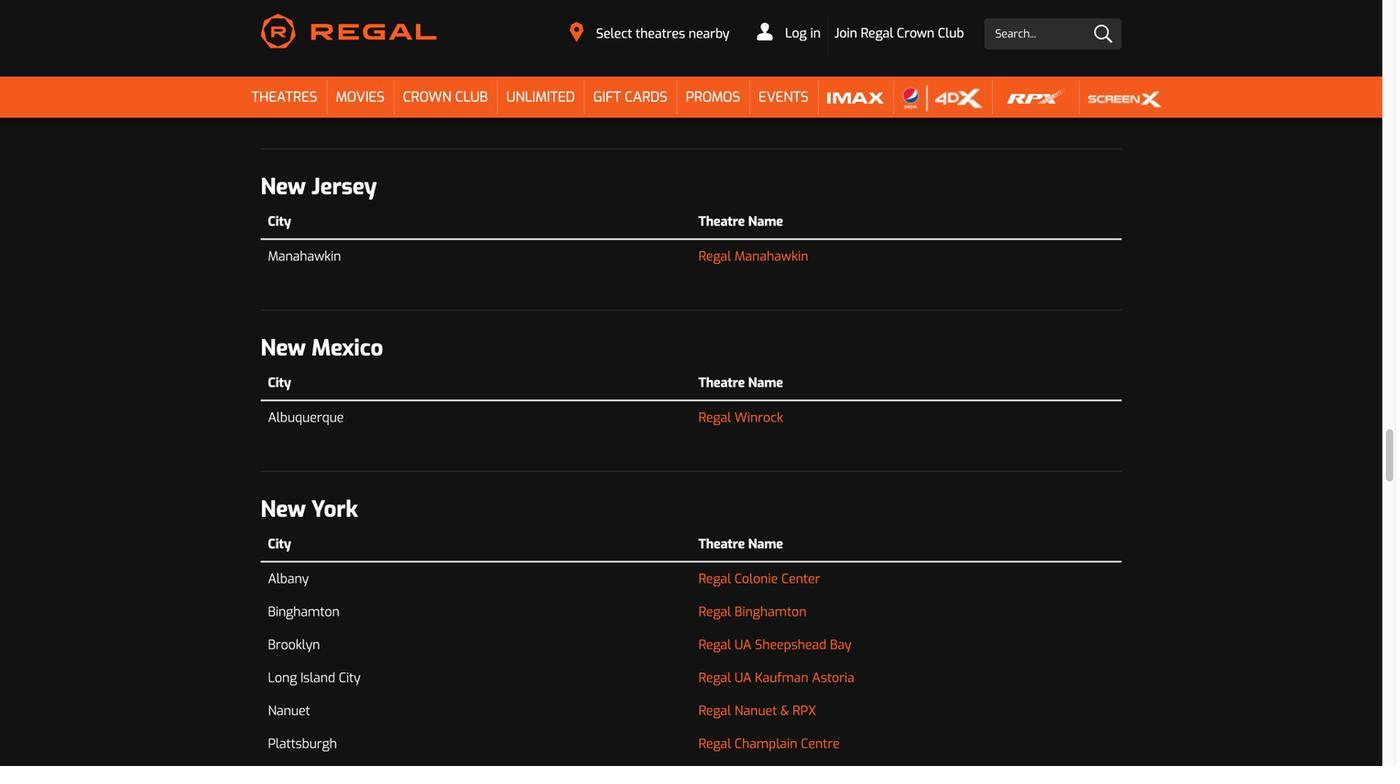 Task type: describe. For each thing, give the bounding box(es) containing it.
new hampshire
[[261, 11, 424, 40]]

imax image
[[827, 84, 884, 112]]

regal champlain centre link
[[699, 735, 840, 753]]

regal nanuet & rpx
[[699, 702, 816, 719]]

2 binghamton from the left
[[735, 603, 807, 620]]

gift
[[594, 88, 621, 106]]

gift cards
[[594, 88, 668, 106]]

new for new hampshire
[[261, 11, 306, 40]]

user icon image
[[757, 22, 773, 41]]

ua for sheepshead
[[735, 636, 752, 653]]

promos
[[686, 88, 741, 106]]

pepsi 4dx logo image
[[903, 84, 983, 112]]

hampshire
[[312, 11, 424, 40]]

new york
[[261, 495, 358, 524]]

new for new york
[[261, 495, 306, 524]]

name for winrock
[[749, 374, 783, 391]]

new for new mexico
[[261, 334, 306, 363]]

regal colonie center link
[[699, 570, 821, 588]]

screenx image
[[1089, 84, 1162, 112]]

regal for regal ua kaufman astoria
[[699, 669, 731, 686]]

name for manahawkin
[[749, 213, 783, 230]]

rpx - regal premium experience image
[[1002, 84, 1071, 112]]

join regal crown club
[[835, 25, 965, 42]]

select
[[596, 25, 632, 42]]

regal for regal ua sheepshead bay
[[699, 636, 731, 653]]

regal fox run link
[[699, 86, 782, 104]]

ua for kaufman
[[735, 669, 752, 686]]

1 vertical spatial club
[[455, 88, 488, 106]]

regal binghamton link
[[699, 603, 807, 621]]

0 vertical spatial club
[[938, 25, 965, 42]]

champlain
[[735, 735, 798, 752]]

movies
[[336, 88, 385, 106]]

regal colonie center
[[699, 570, 821, 587]]

rpx
[[793, 702, 816, 719]]

regal ua kaufman astoria link
[[699, 669, 855, 687]]

theatre name for winrock
[[699, 374, 783, 391]]

regal winrock
[[699, 409, 784, 426]]

unlimited
[[506, 88, 575, 106]]

gift cards link
[[584, 76, 677, 118]]

city right island
[[339, 669, 361, 686]]

albany
[[268, 570, 309, 587]]

theatre for manahawkin
[[699, 213, 745, 230]]

map marker icon image
[[570, 22, 584, 42]]

regal nanuet & rpx link
[[699, 702, 816, 720]]

1 nanuet from the left
[[268, 702, 310, 719]]

regal ua sheepshead bay link
[[699, 636, 852, 654]]

new jersey
[[261, 172, 377, 202]]

join regal crown club link
[[828, 11, 971, 55]]

albuquerque
[[268, 409, 344, 426]]

regal for regal nanuet & rpx
[[699, 702, 731, 719]]

regal champlain centre
[[699, 735, 840, 752]]

1 horizontal spatial crown
[[897, 25, 935, 42]]

fox
[[735, 87, 756, 103]]

select theatres nearby link
[[558, 17, 742, 49]]

regal ua kaufman astoria
[[699, 669, 855, 686]]

astoria
[[812, 669, 855, 686]]

regal for regal colonie center
[[699, 570, 731, 587]]

&
[[781, 702, 789, 719]]

3 theatre name from the top
[[699, 536, 783, 553]]

regal for regal champlain centre
[[699, 735, 731, 752]]

regal binghamton
[[699, 603, 807, 620]]

run
[[759, 87, 782, 103]]

theatres
[[252, 88, 318, 106]]



Task type: vqa. For each thing, say whether or not it's contained in the screenshot.
Name
yes



Task type: locate. For each thing, give the bounding box(es) containing it.
crown right movies
[[403, 88, 452, 106]]

new left jersey
[[261, 172, 306, 202]]

1 manahawkin from the left
[[268, 248, 341, 265]]

regal for regal binghamton
[[699, 603, 731, 620]]

manahawkin
[[268, 248, 341, 265], [735, 248, 809, 265]]

new
[[261, 11, 306, 40], [261, 172, 306, 202], [261, 334, 306, 363], [261, 495, 306, 524]]

club left 'unlimited' link
[[455, 88, 488, 106]]

regal for regal fox run
[[699, 87, 731, 103]]

long
[[268, 669, 297, 686]]

log in
[[782, 25, 821, 42]]

1 binghamton from the left
[[268, 603, 340, 620]]

2 name from the top
[[749, 374, 783, 391]]

theatre name up 'regal manahawkin'
[[699, 213, 783, 230]]

york
[[312, 495, 358, 524]]

1 ua from the top
[[735, 636, 752, 653]]

2 new from the top
[[261, 172, 306, 202]]

city down new jersey
[[268, 213, 291, 230]]

ua
[[735, 636, 752, 653], [735, 669, 752, 686]]

center
[[782, 570, 821, 587]]

1 vertical spatial crown
[[403, 88, 452, 106]]

regal ua sheepshead bay
[[699, 636, 852, 653]]

city
[[268, 52, 291, 69], [268, 213, 291, 230], [268, 374, 291, 391], [268, 536, 291, 553], [339, 669, 361, 686]]

1 vertical spatial theatre name
[[699, 374, 783, 391]]

log
[[785, 25, 807, 42]]

0 horizontal spatial crown
[[403, 88, 452, 106]]

new for new jersey
[[261, 172, 306, 202]]

crown club
[[403, 88, 488, 106]]

new up newington
[[261, 11, 306, 40]]

centre
[[801, 735, 840, 752]]

binghamton up brooklyn
[[268, 603, 340, 620]]

long island city
[[268, 669, 361, 686]]

cards
[[625, 88, 668, 106]]

new left 'york' at the bottom left
[[261, 495, 306, 524]]

crown
[[897, 25, 935, 42], [403, 88, 452, 106]]

city up the theatres 'link'
[[268, 52, 291, 69]]

regal
[[861, 25, 894, 42], [699, 87, 731, 103], [699, 248, 731, 265], [699, 409, 731, 426], [699, 570, 731, 587], [699, 603, 731, 620], [699, 636, 731, 653], [699, 669, 731, 686], [699, 702, 731, 719], [699, 735, 731, 752]]

regal for regal winrock
[[699, 409, 731, 426]]

sheepshead
[[755, 636, 827, 653]]

new mexico
[[261, 334, 383, 363]]

kaufman
[[755, 669, 809, 686]]

0 horizontal spatial binghamton
[[268, 603, 340, 620]]

theatre up regal winrock
[[699, 374, 745, 391]]

0 vertical spatial theatre name
[[699, 213, 783, 230]]

binghamton up regal ua sheepshead bay
[[735, 603, 807, 620]]

3 name from the top
[[749, 536, 783, 553]]

nearby
[[689, 25, 730, 42]]

3 new from the top
[[261, 334, 306, 363]]

unlimited link
[[497, 76, 584, 118]]

1 theatre from the top
[[699, 213, 745, 230]]

0 vertical spatial name
[[749, 213, 783, 230]]

plattsburgh
[[268, 735, 337, 752]]

0 horizontal spatial club
[[455, 88, 488, 106]]

0 vertical spatial crown
[[897, 25, 935, 42]]

nanuet left &
[[735, 702, 777, 719]]

0 horizontal spatial manahawkin
[[268, 248, 341, 265]]

1 horizontal spatial club
[[938, 25, 965, 42]]

club up pepsi 4dx logo
[[938, 25, 965, 42]]

in
[[811, 25, 821, 42]]

city up albany
[[268, 536, 291, 553]]

join
[[835, 25, 858, 42]]

city for newington
[[268, 52, 291, 69]]

name up 'regal manahawkin'
[[749, 213, 783, 230]]

1 horizontal spatial binghamton
[[735, 603, 807, 620]]

events link
[[750, 76, 818, 118]]

events
[[759, 88, 809, 106]]

1 horizontal spatial manahawkin
[[735, 248, 809, 265]]

newington
[[268, 87, 331, 103]]

mexico
[[312, 334, 383, 363]]

select theatres nearby
[[596, 25, 730, 42]]

theatre name up colonie
[[699, 536, 783, 553]]

theatre up colonie
[[699, 536, 745, 553]]

2 vertical spatial name
[[749, 536, 783, 553]]

name up regal colonie center
[[749, 536, 783, 553]]

name up winrock
[[749, 374, 783, 391]]

regal winrock link
[[699, 409, 784, 427]]

Search... text field
[[985, 18, 1122, 49]]

regal image
[[261, 14, 437, 48]]

2 ua from the top
[[735, 669, 752, 686]]

club
[[938, 25, 965, 42], [455, 88, 488, 106]]

winrock
[[735, 409, 784, 426]]

movies link
[[327, 76, 394, 118]]

theatre up 'regal manahawkin'
[[699, 213, 745, 230]]

1 vertical spatial theatre
[[699, 374, 745, 391]]

2 theatre name from the top
[[699, 374, 783, 391]]

1 vertical spatial ua
[[735, 669, 752, 686]]

crown club link
[[394, 76, 497, 118]]

1 horizontal spatial nanuet
[[735, 702, 777, 719]]

0 vertical spatial ua
[[735, 636, 752, 653]]

regal fox run
[[699, 87, 782, 103]]

bay
[[830, 636, 852, 653]]

2 vertical spatial theatre name
[[699, 536, 783, 553]]

new left mexico
[[261, 334, 306, 363]]

regal manahawkin link
[[699, 247, 809, 266]]

name
[[749, 213, 783, 230], [749, 374, 783, 391], [749, 536, 783, 553]]

1 theatre name from the top
[[699, 213, 783, 230]]

3 theatre from the top
[[699, 536, 745, 553]]

ua down regal binghamton link at bottom right
[[735, 636, 752, 653]]

theatre for winrock
[[699, 374, 745, 391]]

manahawkin inside 'regal manahawkin' link
[[735, 248, 809, 265]]

theatre name
[[699, 213, 783, 230], [699, 374, 783, 391], [699, 536, 783, 553]]

crown right join
[[897, 25, 935, 42]]

log in link
[[751, 11, 828, 56]]

regal for regal manahawkin
[[699, 248, 731, 265]]

0 vertical spatial theatre
[[699, 213, 745, 230]]

2 manahawkin from the left
[[735, 248, 809, 265]]

theatres link
[[242, 76, 327, 118]]

theatres
[[636, 25, 685, 42]]

2 theatre from the top
[[699, 374, 745, 391]]

2 nanuet from the left
[[735, 702, 777, 719]]

4 new from the top
[[261, 495, 306, 524]]

city for albuquerque
[[268, 374, 291, 391]]

1 new from the top
[[261, 11, 306, 40]]

2 vertical spatial theatre
[[699, 536, 745, 553]]

nanuet
[[268, 702, 310, 719], [735, 702, 777, 719]]

ua up regal nanuet & rpx
[[735, 669, 752, 686]]

0 horizontal spatial nanuet
[[268, 702, 310, 719]]

city up albuquerque at the bottom left
[[268, 374, 291, 391]]

island
[[301, 669, 335, 686]]

city for manahawkin
[[268, 213, 291, 230]]

nanuet down long
[[268, 702, 310, 719]]

theatre name for manahawkin
[[699, 213, 783, 230]]

regal manahawkin
[[699, 248, 809, 265]]

theatre name up regal winrock
[[699, 374, 783, 391]]

1 name from the top
[[749, 213, 783, 230]]

theatre
[[699, 213, 745, 230], [699, 374, 745, 391], [699, 536, 745, 553]]

promos link
[[677, 76, 750, 118]]

1 vertical spatial name
[[749, 374, 783, 391]]

brooklyn
[[268, 636, 320, 653]]

colonie
[[735, 570, 778, 587]]

jersey
[[312, 172, 377, 202]]

binghamton
[[268, 603, 340, 620], [735, 603, 807, 620]]



